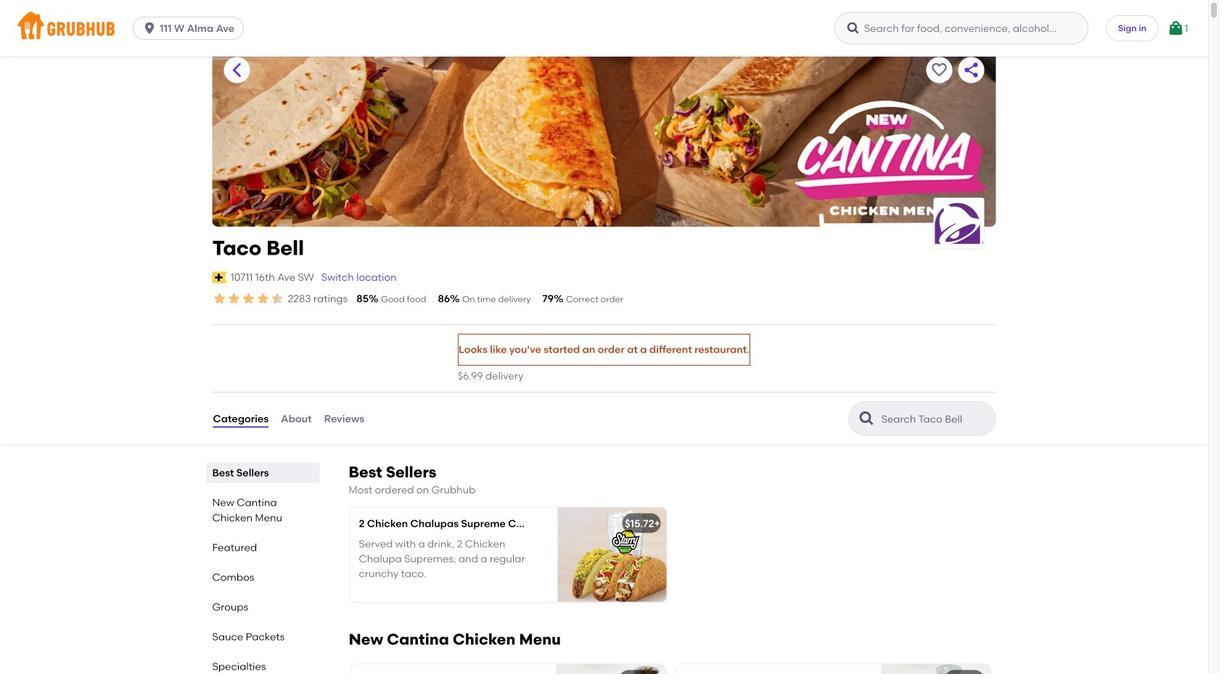 Task type: describe. For each thing, give the bounding box(es) containing it.
0 horizontal spatial svg image
[[142, 21, 157, 36]]

cantina chicken burrito meal image
[[882, 664, 991, 674]]

share icon image
[[963, 61, 980, 79]]

main navigation navigation
[[0, 0, 1209, 57]]

svg image
[[846, 21, 861, 36]]

taco bell logo image
[[934, 202, 985, 245]]



Task type: locate. For each thing, give the bounding box(es) containing it.
cantina chicken crispy taco meal image
[[556, 664, 665, 674]]

2 chicken chalupas supreme combo image
[[558, 508, 667, 602]]

1 horizontal spatial svg image
[[1168, 20, 1185, 37]]

Search for food, convenience, alcohol... search field
[[835, 12, 1089, 44]]

search icon image
[[858, 410, 876, 428]]

caret left icon image
[[228, 61, 246, 79]]

subscription pass image
[[212, 272, 227, 283]]

Search Taco Bell search field
[[880, 412, 991, 426]]

svg image
[[1168, 20, 1185, 37], [142, 21, 157, 36]]

star icon image
[[212, 291, 227, 306], [227, 291, 241, 306], [241, 291, 256, 306], [256, 291, 270, 306], [270, 291, 285, 306], [270, 291, 285, 306]]



Task type: vqa. For each thing, say whether or not it's contained in the screenshot.
#2 Double Meat Whataburger® Whatameal®'s Onions
no



